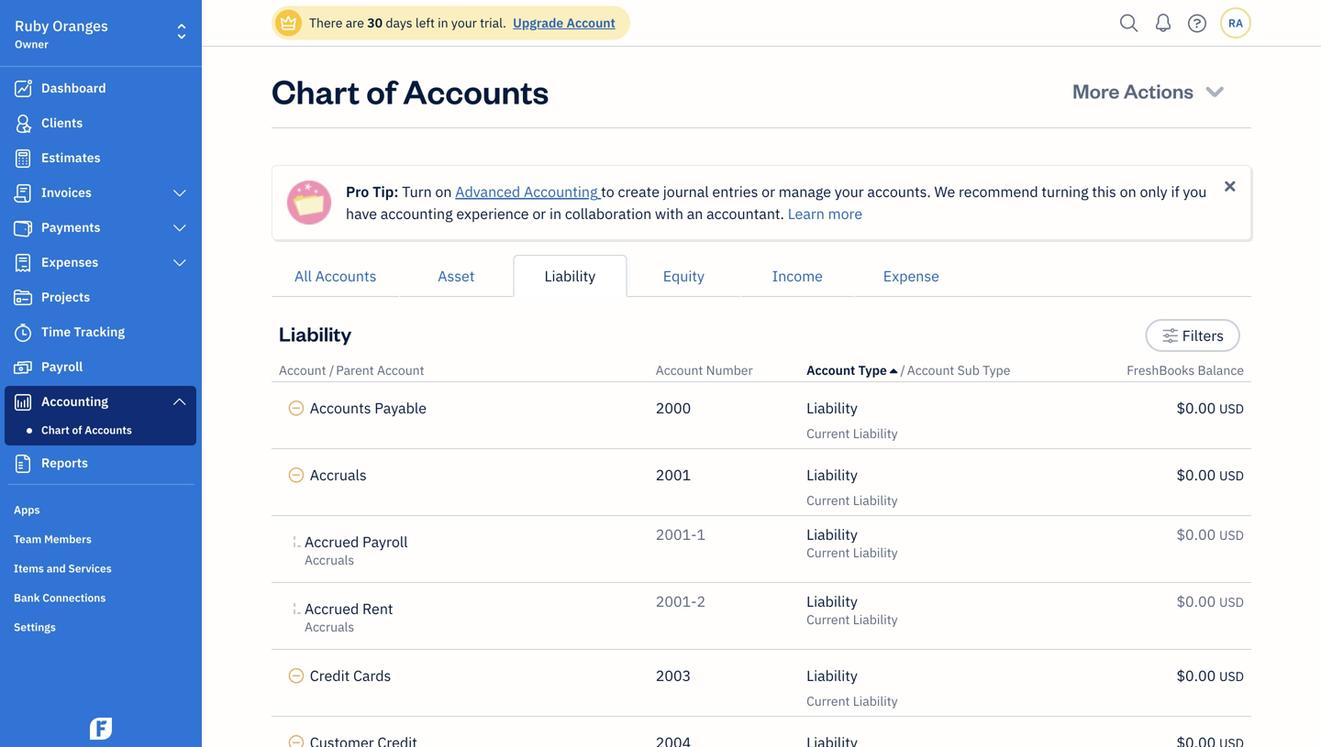Task type: vqa. For each thing, say whether or not it's contained in the screenshot.
"—"
no



Task type: describe. For each thing, give the bounding box(es) containing it.
2000
[[656, 399, 691, 418]]

liability current liability for 2000
[[806, 399, 898, 442]]

only
[[1140, 182, 1168, 201]]

advanced accounting link
[[455, 182, 601, 201]]

accounting
[[381, 204, 453, 223]]

oranges
[[52, 16, 108, 35]]

usd for 2001-2
[[1219, 594, 1244, 611]]

1 / from the left
[[329, 362, 334, 379]]

income button
[[741, 255, 854, 297]]

there
[[309, 14, 343, 31]]

dashboard link
[[5, 72, 196, 106]]

2001-1
[[656, 525, 706, 545]]

learn more link
[[788, 204, 863, 223]]

time tracking link
[[5, 317, 196, 350]]

we
[[934, 182, 955, 201]]

payments link
[[5, 212, 196, 245]]

pro
[[346, 182, 369, 201]]

accounts down there are 30 days left in your trial. upgrade account
[[403, 69, 549, 112]]

liability inside button
[[544, 267, 596, 286]]

estimates link
[[5, 142, 196, 175]]

1 on from the left
[[435, 182, 452, 201]]

settings
[[14, 620, 56, 635]]

$0.00 for 2003
[[1177, 667, 1216, 686]]

rent
[[362, 600, 393, 619]]

2003
[[656, 667, 691, 686]]

learn
[[788, 204, 825, 223]]

freshbooks image
[[86, 718, 116, 740]]

your for accounts.
[[835, 182, 864, 201]]

project image
[[12, 289, 34, 307]]

2001- for 1
[[656, 525, 697, 545]]

chart of accounts inside main element
[[41, 423, 132, 438]]

entries
[[712, 182, 758, 201]]

advanced
[[455, 182, 520, 201]]

0 vertical spatial chart
[[272, 69, 360, 112]]

account right upgrade
[[567, 14, 615, 31]]

all
[[294, 267, 312, 286]]

team members link
[[5, 525, 196, 552]]

all accounts
[[294, 267, 376, 286]]

0 vertical spatial accruals
[[310, 466, 367, 485]]

0 vertical spatial accounting
[[524, 182, 598, 201]]

credit cards
[[310, 667, 391, 686]]

all accounts button
[[272, 255, 399, 297]]

credit
[[310, 667, 350, 686]]

reports
[[41, 455, 88, 472]]

chevron large down image for expenses
[[171, 256, 188, 271]]

$0.00 usd for 2000
[[1177, 399, 1244, 418]]

bank connections link
[[5, 583, 196, 611]]

chart image
[[12, 394, 34, 412]]

account up payable
[[377, 362, 424, 379]]

upgrade account link
[[509, 14, 615, 31]]

2 type from the left
[[983, 362, 1010, 379]]

liability current liability for 2001-2
[[806, 592, 898, 628]]

chart of accounts link
[[8, 419, 193, 441]]

account type button
[[806, 362, 897, 379]]

filters
[[1182, 326, 1224, 345]]

this
[[1092, 182, 1116, 201]]

more actions
[[1073, 78, 1194, 104]]

filters button
[[1146, 319, 1240, 352]]

current for 2001-2
[[806, 611, 850, 628]]

apps
[[14, 503, 40, 517]]

accountant.
[[707, 204, 784, 223]]

services
[[68, 561, 112, 576]]

team members
[[14, 532, 92, 547]]

invoices link
[[5, 177, 196, 210]]

settings image
[[1162, 325, 1179, 347]]

members
[[44, 532, 92, 547]]

crown image
[[279, 13, 298, 33]]

2001-2
[[656, 592, 706, 611]]

account for account type
[[806, 362, 855, 379]]

more
[[828, 204, 863, 223]]

apps link
[[5, 495, 196, 523]]

items and services link
[[5, 554, 196, 582]]

with
[[655, 204, 683, 223]]

bank connections
[[14, 591, 106, 606]]

parent
[[336, 362, 374, 379]]

0 vertical spatial of
[[366, 69, 396, 112]]

of inside main element
[[72, 423, 82, 438]]

asset
[[438, 267, 475, 286]]

freshbooks
[[1127, 362, 1195, 379]]

expenses
[[41, 254, 98, 271]]

cards
[[353, 667, 391, 686]]

your for trial.
[[451, 14, 477, 31]]

chevron large down image for accounting
[[171, 395, 188, 409]]

2 / from the left
[[900, 362, 905, 379]]

ruby oranges owner
[[15, 16, 108, 51]]

usd for 2001
[[1219, 467, 1244, 484]]

report image
[[12, 455, 34, 473]]

bank
[[14, 591, 40, 606]]

1 horizontal spatial chart of accounts
[[272, 69, 549, 112]]

payroll link
[[5, 351, 196, 384]]

current for 2001
[[806, 492, 850, 509]]

chart inside chart of accounts link
[[41, 423, 69, 438]]

expense button
[[854, 255, 968, 297]]

in inside to create journal entries or manage your accounts. we recommend turning this on only if  you have accounting experience or in collaboration with an accountant.
[[549, 204, 562, 223]]

current for 2001-1
[[806, 545, 850, 561]]

there are 30 days left in your trial. upgrade account
[[309, 14, 615, 31]]

1
[[697, 525, 706, 545]]

invoice image
[[12, 184, 34, 203]]

$0.00 usd for 2001-2
[[1177, 592, 1244, 611]]

projects
[[41, 289, 90, 306]]

turn
[[402, 182, 432, 201]]

expenses link
[[5, 247, 196, 280]]

accounts down account / parent account
[[310, 399, 371, 418]]

2001
[[656, 466, 691, 485]]

accrued payroll accruals
[[305, 533, 408, 569]]

$0.00 for 2001-1
[[1177, 525, 1216, 545]]

freshbooks balance
[[1127, 362, 1244, 379]]



Task type: locate. For each thing, give the bounding box(es) containing it.
chevron large down image for invoices
[[171, 186, 188, 201]]

0 vertical spatial accrued
[[305, 533, 359, 552]]

2001- for 2
[[656, 592, 697, 611]]

usd for 2003
[[1219, 668, 1244, 685]]

1 vertical spatial of
[[72, 423, 82, 438]]

1 horizontal spatial of
[[366, 69, 396, 112]]

accounts inside all accounts button
[[315, 267, 376, 286]]

accounting up chart of accounts link
[[41, 393, 108, 410]]

chevron large down image down invoices link
[[171, 221, 188, 236]]

liability button
[[513, 255, 627, 297]]

asset button
[[399, 255, 513, 297]]

1 2001- from the top
[[656, 525, 697, 545]]

chart up "reports"
[[41, 423, 69, 438]]

0 vertical spatial chevron large down image
[[171, 186, 188, 201]]

owner
[[15, 37, 48, 51]]

0 horizontal spatial type
[[858, 362, 887, 379]]

expense image
[[12, 254, 34, 272]]

accrued up accrued rent accruals
[[305, 533, 359, 552]]

3 $0.00 from the top
[[1177, 525, 1216, 545]]

or
[[762, 182, 775, 201], [532, 204, 546, 223]]

1 type from the left
[[858, 362, 887, 379]]

accruals up credit
[[305, 619, 354, 636]]

2 current from the top
[[806, 492, 850, 509]]

0 vertical spatial in
[[438, 14, 448, 31]]

1 vertical spatial accounting
[[41, 393, 108, 410]]

chevron large down image
[[171, 186, 188, 201], [171, 221, 188, 236]]

3 liability current liability from the top
[[806, 525, 898, 561]]

0 horizontal spatial payroll
[[41, 358, 83, 375]]

2 vertical spatial accruals
[[305, 619, 354, 636]]

your
[[451, 14, 477, 31], [835, 182, 864, 201]]

accruals down accounts payable
[[310, 466, 367, 485]]

2 $0.00 usd from the top
[[1177, 466, 1244, 485]]

accounting inside main element
[[41, 393, 108, 410]]

chevron large down image
[[171, 256, 188, 271], [171, 395, 188, 409]]

accounts.
[[867, 182, 931, 201]]

accruals inside "accrued payroll accruals"
[[305, 552, 354, 569]]

$0.00 for 2001
[[1177, 466, 1216, 485]]

go to help image
[[1183, 10, 1212, 37]]

expense
[[883, 267, 939, 286]]

payroll up rent
[[362, 533, 408, 552]]

0 horizontal spatial or
[[532, 204, 546, 223]]

0 vertical spatial chevron large down image
[[171, 256, 188, 271]]

your left the trial.
[[451, 14, 477, 31]]

items
[[14, 561, 44, 576]]

$0.00 usd for 2001
[[1177, 466, 1244, 485]]

1 $0.00 usd from the top
[[1177, 399, 1244, 418]]

5 current from the top
[[806, 693, 850, 710]]

tracking
[[74, 323, 125, 340]]

account / parent account
[[279, 362, 424, 379]]

accounts down accounting link
[[85, 423, 132, 438]]

dashboard
[[41, 79, 106, 96]]

accrued inside accrued rent accruals
[[305, 600, 359, 619]]

$0.00 usd
[[1177, 399, 1244, 418], [1177, 466, 1244, 485], [1177, 525, 1244, 545], [1177, 592, 1244, 611], [1177, 667, 1244, 686]]

accrued rent accruals
[[305, 600, 393, 636]]

0 horizontal spatial on
[[435, 182, 452, 201]]

left
[[416, 14, 435, 31]]

account type
[[806, 362, 887, 379]]

payroll down time
[[41, 358, 83, 375]]

2 chevron large down image from the top
[[171, 221, 188, 236]]

account right caretup image
[[907, 362, 954, 379]]

chevron large down image for payments
[[171, 221, 188, 236]]

accruals up accrued rent accruals
[[305, 552, 354, 569]]

4 $0.00 usd from the top
[[1177, 592, 1244, 611]]

on right 'this'
[[1120, 182, 1136, 201]]

balance
[[1198, 362, 1244, 379]]

of down 30
[[366, 69, 396, 112]]

liability current liability for 2003
[[806, 667, 898, 710]]

accounting link
[[5, 386, 196, 419]]

estimate image
[[12, 150, 34, 168]]

2 $0.00 from the top
[[1177, 466, 1216, 485]]

1 horizontal spatial your
[[835, 182, 864, 201]]

accounts payable
[[310, 399, 427, 418]]

chart of accounts down accounting link
[[41, 423, 132, 438]]

collaboration
[[565, 204, 652, 223]]

$0.00 usd for 2001-1
[[1177, 525, 1244, 545]]

and
[[47, 561, 66, 576]]

1 vertical spatial chevron large down image
[[171, 395, 188, 409]]

1 vertical spatial accruals
[[305, 552, 354, 569]]

accrued left rent
[[305, 600, 359, 619]]

2 on from the left
[[1120, 182, 1136, 201]]

account for account sub type
[[907, 362, 954, 379]]

payments
[[41, 219, 100, 236]]

type left caretup image
[[858, 362, 887, 379]]

0 vertical spatial payroll
[[41, 358, 83, 375]]

accounts
[[403, 69, 549, 112], [315, 267, 376, 286], [310, 399, 371, 418], [85, 423, 132, 438]]

trial.
[[480, 14, 506, 31]]

1 vertical spatial chart of accounts
[[41, 423, 132, 438]]

1 horizontal spatial type
[[983, 362, 1010, 379]]

2 chevron large down image from the top
[[171, 395, 188, 409]]

$0.00 for 2001-2
[[1177, 592, 1216, 611]]

notifications image
[[1149, 5, 1178, 41]]

0 horizontal spatial your
[[451, 14, 477, 31]]

have
[[346, 204, 377, 223]]

main element
[[0, 0, 248, 748]]

journal
[[663, 182, 709, 201]]

accounts right all
[[315, 267, 376, 286]]

turning
[[1042, 182, 1089, 201]]

to
[[601, 182, 614, 201]]

days
[[386, 14, 413, 31]]

ra
[[1228, 16, 1243, 30]]

if
[[1171, 182, 1179, 201]]

3 $0.00 usd from the top
[[1177, 525, 1244, 545]]

accruals inside accrued rent accruals
[[305, 619, 354, 636]]

ra button
[[1220, 7, 1251, 39]]

1 chevron large down image from the top
[[171, 256, 188, 271]]

1 horizontal spatial or
[[762, 182, 775, 201]]

manage
[[779, 182, 831, 201]]

projects link
[[5, 282, 196, 315]]

your inside to create journal entries or manage your accounts. we recommend turning this on only if  you have accounting experience or in collaboration with an accountant.
[[835, 182, 864, 201]]

1 horizontal spatial in
[[549, 204, 562, 223]]

accruals for rent
[[305, 619, 354, 636]]

accrued inside "accrued payroll accruals"
[[305, 533, 359, 552]]

0 horizontal spatial /
[[329, 362, 334, 379]]

ruby
[[15, 16, 49, 35]]

account up 2000
[[656, 362, 703, 379]]

on
[[435, 182, 452, 201], [1120, 182, 1136, 201]]

2
[[697, 592, 706, 611]]

experience
[[456, 204, 529, 223]]

account number
[[656, 362, 753, 379]]

payroll inside main element
[[41, 358, 83, 375]]

your up "more" on the right top
[[835, 182, 864, 201]]

/ right caretup image
[[900, 362, 905, 379]]

0 vertical spatial or
[[762, 182, 775, 201]]

1 usd from the top
[[1219, 400, 1244, 417]]

are
[[346, 14, 364, 31]]

account
[[567, 14, 615, 31], [279, 362, 326, 379], [377, 362, 424, 379], [656, 362, 703, 379], [806, 362, 855, 379], [907, 362, 954, 379]]

reports link
[[5, 448, 196, 481]]

chevrondown image
[[1202, 78, 1228, 104]]

more actions button
[[1056, 69, 1244, 113]]

1 chevron large down image from the top
[[171, 186, 188, 201]]

1 horizontal spatial /
[[900, 362, 905, 379]]

money image
[[12, 359, 34, 377]]

current for 2000
[[806, 425, 850, 442]]

/
[[329, 362, 334, 379], [900, 362, 905, 379]]

an
[[687, 204, 703, 223]]

1 horizontal spatial chart
[[272, 69, 360, 112]]

accrued for accrued rent
[[305, 600, 359, 619]]

usd for 2001-1
[[1219, 527, 1244, 544]]

settings link
[[5, 613, 196, 640]]

1 horizontal spatial payroll
[[362, 533, 408, 552]]

account left caretup image
[[806, 362, 855, 379]]

2001-
[[656, 525, 697, 545], [656, 592, 697, 611]]

usd
[[1219, 400, 1244, 417], [1219, 467, 1244, 484], [1219, 527, 1244, 544], [1219, 594, 1244, 611], [1219, 668, 1244, 685]]

items and services
[[14, 561, 112, 576]]

1 vertical spatial accrued
[[305, 600, 359, 619]]

1 accrued from the top
[[305, 533, 359, 552]]

chart of accounts down days
[[272, 69, 549, 112]]

chevron large down image up payments link
[[171, 186, 188, 201]]

chevron large down image up chart of accounts link
[[171, 395, 188, 409]]

0 vertical spatial chart of accounts
[[272, 69, 549, 112]]

0 horizontal spatial chart
[[41, 423, 69, 438]]

current
[[806, 425, 850, 442], [806, 492, 850, 509], [806, 545, 850, 561], [806, 611, 850, 628], [806, 693, 850, 710]]

$0.00 usd for 2003
[[1177, 667, 1244, 686]]

$0.00 for 2000
[[1177, 399, 1216, 418]]

account sub type
[[907, 362, 1010, 379]]

usd for 2000
[[1219, 400, 1244, 417]]

accruals for payroll
[[305, 552, 354, 569]]

4 current from the top
[[806, 611, 850, 628]]

1 $0.00 from the top
[[1177, 399, 1216, 418]]

chart
[[272, 69, 360, 112], [41, 423, 69, 438]]

3 usd from the top
[[1219, 527, 1244, 544]]

payable
[[375, 399, 427, 418]]

4 usd from the top
[[1219, 594, 1244, 611]]

more
[[1073, 78, 1120, 104]]

dashboard image
[[12, 80, 34, 98]]

5 $0.00 usd from the top
[[1177, 667, 1244, 686]]

0 vertical spatial your
[[451, 14, 477, 31]]

5 $0.00 from the top
[[1177, 667, 1216, 686]]

1 current from the top
[[806, 425, 850, 442]]

close image
[[1222, 178, 1239, 195]]

1 liability current liability from the top
[[806, 399, 898, 442]]

current for 2003
[[806, 693, 850, 710]]

create
[[618, 182, 660, 201]]

equity
[[663, 267, 705, 286]]

to create journal entries or manage your accounts. we recommend turning this on only if  you have accounting experience or in collaboration with an accountant.
[[346, 182, 1207, 223]]

/ left parent
[[329, 362, 334, 379]]

1 vertical spatial or
[[532, 204, 546, 223]]

team
[[14, 532, 42, 547]]

1 horizontal spatial on
[[1120, 182, 1136, 201]]

2 liability current liability from the top
[[806, 466, 898, 509]]

chart down the there
[[272, 69, 360, 112]]

account for account number
[[656, 362, 703, 379]]

payroll inside "accrued payroll accruals"
[[362, 533, 408, 552]]

1 vertical spatial chart
[[41, 423, 69, 438]]

tip:
[[373, 182, 399, 201]]

1 vertical spatial chevron large down image
[[171, 221, 188, 236]]

2001- down 2001
[[656, 525, 697, 545]]

sub
[[957, 362, 980, 379]]

account for account / parent account
[[279, 362, 326, 379]]

2 usd from the top
[[1219, 467, 1244, 484]]

2 accrued from the top
[[305, 600, 359, 619]]

account left parent
[[279, 362, 326, 379]]

payment image
[[12, 219, 34, 238]]

chevron large down image inside payments link
[[171, 221, 188, 236]]

0 horizontal spatial in
[[438, 14, 448, 31]]

clients
[[41, 114, 83, 131]]

1 horizontal spatial accounting
[[524, 182, 598, 201]]

3 current from the top
[[806, 545, 850, 561]]

1 vertical spatial your
[[835, 182, 864, 201]]

2 2001- from the top
[[656, 592, 697, 611]]

income
[[772, 267, 823, 286]]

liability
[[544, 267, 596, 286], [279, 321, 352, 347], [806, 399, 858, 418], [853, 425, 898, 442], [806, 466, 858, 485], [853, 492, 898, 509], [806, 525, 858, 545], [853, 545, 898, 561], [806, 592, 858, 611], [853, 611, 898, 628], [806, 667, 858, 686], [853, 693, 898, 710]]

1 vertical spatial payroll
[[362, 533, 408, 552]]

on inside to create journal entries or manage your accounts. we recommend turning this on only if  you have accounting experience or in collaboration with an accountant.
[[1120, 182, 1136, 201]]

accrued for accrued payroll
[[305, 533, 359, 552]]

of up "reports"
[[72, 423, 82, 438]]

0 vertical spatial 2001-
[[656, 525, 697, 545]]

invoices
[[41, 184, 92, 201]]

on right turn
[[435, 182, 452, 201]]

type
[[858, 362, 887, 379], [983, 362, 1010, 379]]

0 horizontal spatial of
[[72, 423, 82, 438]]

search image
[[1115, 10, 1144, 37]]

liability current liability for 2001
[[806, 466, 898, 509]]

1 vertical spatial in
[[549, 204, 562, 223]]

0 horizontal spatial accounting
[[41, 393, 108, 410]]

2001- down 2001-1 at the bottom of the page
[[656, 592, 697, 611]]

of
[[366, 69, 396, 112], [72, 423, 82, 438]]

accounting left to
[[524, 182, 598, 201]]

liability current liability
[[806, 399, 898, 442], [806, 466, 898, 509], [806, 525, 898, 561], [806, 592, 898, 628], [806, 667, 898, 710]]

1 vertical spatial 2001-
[[656, 592, 697, 611]]

timer image
[[12, 324, 34, 342]]

4 $0.00 from the top
[[1177, 592, 1216, 611]]

clients link
[[5, 107, 196, 140]]

5 liability current liability from the top
[[806, 667, 898, 710]]

in down advanced accounting link
[[549, 204, 562, 223]]

5 usd from the top
[[1219, 668, 1244, 685]]

30
[[367, 14, 383, 31]]

estimates
[[41, 149, 101, 166]]

chevron large down image up projects link
[[171, 256, 188, 271]]

number
[[706, 362, 753, 379]]

0 horizontal spatial chart of accounts
[[41, 423, 132, 438]]

accounts inside chart of accounts link
[[85, 423, 132, 438]]

4 liability current liability from the top
[[806, 592, 898, 628]]

client image
[[12, 115, 34, 133]]

actions
[[1124, 78, 1194, 104]]

or down advanced accounting link
[[532, 204, 546, 223]]

caretup image
[[890, 363, 897, 378]]

or up accountant.
[[762, 182, 775, 201]]

recommend
[[959, 182, 1038, 201]]

learn more
[[788, 204, 863, 223]]

in right "left"
[[438, 14, 448, 31]]

liability current liability for 2001-1
[[806, 525, 898, 561]]

type right 'sub'
[[983, 362, 1010, 379]]



